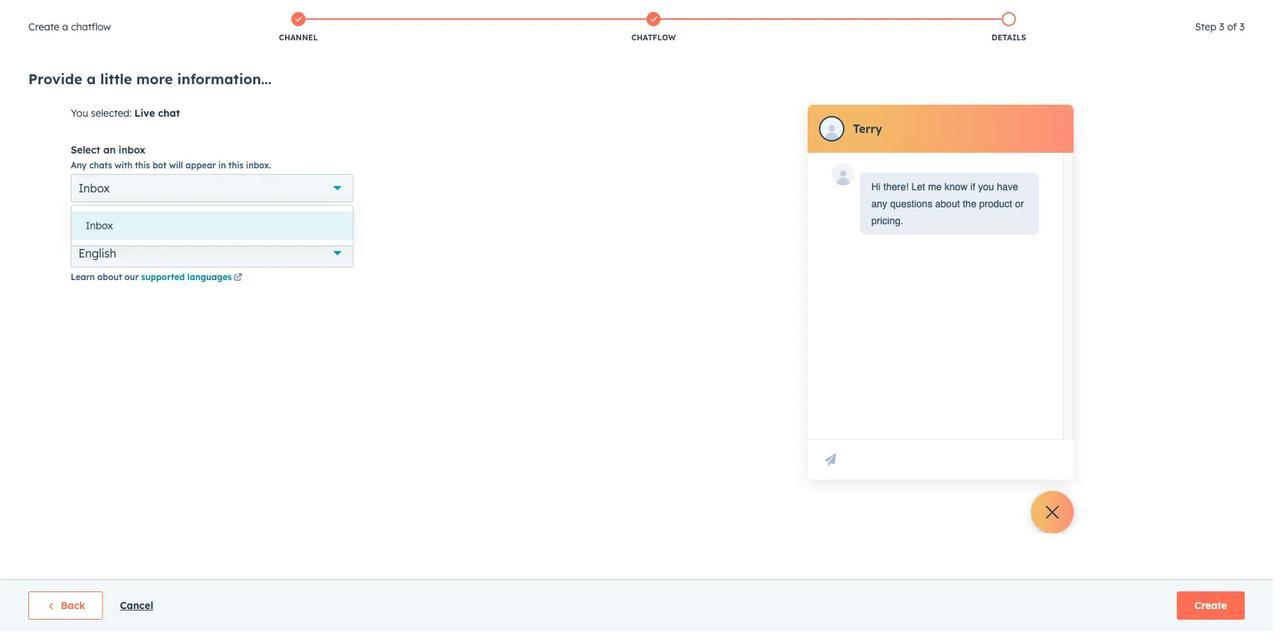 Task type: vqa. For each thing, say whether or not it's contained in the screenshot.
caret image to the top
no



Task type: locate. For each thing, give the bounding box(es) containing it.
3 right of
[[1240, 21, 1245, 33]]

1 horizontal spatial a
[[87, 70, 96, 87]]

Search HubSpot search field
[[1075, 30, 1248, 54]]

create button
[[1177, 591, 1245, 620]]

inbox
[[119, 144, 146, 156]]

of
[[1228, 21, 1237, 33]]

0 horizontal spatial 3
[[1220, 21, 1225, 33]]

select up the english
[[71, 221, 100, 234]]

2 vertical spatial a
[[103, 221, 110, 234]]

create inside button
[[1195, 599, 1227, 612]]

languages
[[187, 271, 232, 282]]

select inside select an inbox any chats with this bot will appear in this inbox.
[[71, 144, 100, 156]]

0 horizontal spatial create
[[28, 21, 59, 33]]

a left chatflow
[[62, 21, 68, 33]]

3
[[1220, 21, 1225, 33], [1240, 21, 1245, 33]]

0 vertical spatial a
[[62, 21, 68, 33]]

select an inbox any chats with this bot will appear in this inbox.
[[71, 144, 271, 170]]

inbox.
[[246, 160, 271, 170]]

or
[[1015, 198, 1024, 209]]

details
[[992, 33, 1026, 42]]

cancel
[[120, 599, 153, 612]]

agent says: hi there! let me know if you have any questions about the product or pricing. element
[[872, 178, 1028, 229]]

0 vertical spatial about
[[935, 198, 960, 209]]

have
[[997, 181, 1019, 192]]

inbox down chats
[[79, 181, 110, 195]]

2 menu item from the left
[[1013, 0, 1040, 23]]

select for select a language
[[71, 221, 100, 234]]

about down know
[[935, 198, 960, 209]]

3 left of
[[1220, 21, 1225, 33]]

chatflow completed list item
[[476, 9, 832, 46]]

1 horizontal spatial about
[[935, 198, 960, 209]]

1 select from the top
[[71, 144, 100, 156]]

menu item
[[1011, 0, 1013, 23], [1013, 0, 1040, 23], [1147, 0, 1256, 23]]

1 vertical spatial a
[[87, 70, 96, 87]]

1 vertical spatial create
[[1195, 599, 1227, 612]]

selected:
[[91, 107, 132, 119]]

this left the bot on the left top of page
[[135, 160, 150, 170]]

live
[[134, 107, 155, 119]]

a up the english
[[103, 221, 110, 234]]

inbox
[[79, 181, 110, 195], [86, 219, 113, 232]]

0 vertical spatial inbox
[[79, 181, 110, 195]]

channel
[[279, 33, 318, 42]]

link opens in a new window image
[[234, 271, 242, 284]]

product
[[979, 198, 1013, 209]]

1 horizontal spatial create
[[1195, 599, 1227, 612]]

an
[[103, 144, 116, 156]]

select up 'any'
[[71, 144, 100, 156]]

about
[[935, 198, 960, 209], [97, 271, 122, 282]]

1 vertical spatial inbox
[[86, 219, 113, 232]]

in
[[218, 160, 226, 170]]

0 horizontal spatial a
[[62, 21, 68, 33]]

create
[[28, 21, 59, 33], [1195, 599, 1227, 612]]

chatflow
[[632, 33, 676, 42]]

1 horizontal spatial this
[[229, 160, 244, 170]]

list
[[121, 9, 1187, 46]]

more
[[136, 70, 173, 87]]

english button
[[71, 239, 354, 267]]

supported languages link
[[141, 271, 244, 284]]

2 horizontal spatial a
[[103, 221, 110, 234]]

provide
[[28, 70, 82, 87]]

there!
[[884, 181, 909, 192]]

details list item
[[832, 9, 1187, 46]]

you selected: live chat
[[71, 107, 180, 119]]

questions
[[890, 198, 933, 209]]

0 vertical spatial select
[[71, 144, 100, 156]]

inbox button
[[71, 212, 353, 240]]

little
[[100, 70, 132, 87]]

1 horizontal spatial 3
[[1240, 21, 1245, 33]]

1 vertical spatial select
[[71, 221, 100, 234]]

select
[[71, 144, 100, 156], [71, 221, 100, 234]]

3 menu item from the left
[[1147, 0, 1256, 23]]

back
[[61, 599, 85, 612]]

will
[[169, 160, 183, 170]]

create for create
[[1195, 599, 1227, 612]]

you
[[978, 181, 994, 192]]

upgrade menu
[[936, 0, 1256, 23]]

2 3 from the left
[[1240, 21, 1245, 33]]

back button
[[28, 591, 103, 620]]

a
[[62, 21, 68, 33], [87, 70, 96, 87], [103, 221, 110, 234]]

inbox up the english
[[86, 219, 113, 232]]

me
[[928, 181, 942, 192]]

this
[[135, 160, 150, 170], [229, 160, 244, 170]]

about left our at the top of page
[[97, 271, 122, 282]]

a for little
[[87, 70, 96, 87]]

2 select from the top
[[71, 221, 100, 234]]

0 horizontal spatial this
[[135, 160, 150, 170]]

1 menu item from the left
[[1011, 0, 1013, 23]]

hi there! let me know if you have any questions about the product or pricing.
[[872, 181, 1024, 226]]

create a chatflow
[[28, 21, 111, 33]]

0 vertical spatial create
[[28, 21, 59, 33]]

this right in
[[229, 160, 244, 170]]

hi
[[872, 181, 881, 192]]

a left little
[[87, 70, 96, 87]]

about inside the hi there! let me know if you have any questions about the product or pricing.
[[935, 198, 960, 209]]

1 vertical spatial about
[[97, 271, 122, 282]]

0 horizontal spatial about
[[97, 271, 122, 282]]

supported
[[141, 271, 185, 282]]



Task type: describe. For each thing, give the bounding box(es) containing it.
you
[[71, 107, 88, 119]]

appear
[[186, 160, 216, 170]]

inbox inside inbox dropdown button
[[79, 181, 110, 195]]

terry
[[853, 122, 883, 136]]

know
[[945, 181, 968, 192]]

step 3 of 3
[[1195, 21, 1245, 33]]

pricing.
[[872, 215, 903, 226]]

1 3 from the left
[[1220, 21, 1225, 33]]

cancel button
[[120, 597, 153, 614]]

select for select an inbox any chats with this bot will appear in this inbox.
[[71, 144, 100, 156]]

bot
[[153, 160, 167, 170]]

create for create a chatflow
[[28, 21, 59, 33]]

english
[[79, 246, 116, 260]]

let
[[912, 181, 926, 192]]

language
[[113, 221, 159, 234]]

2 this from the left
[[229, 160, 244, 170]]

step
[[1195, 21, 1217, 33]]

inbox button
[[71, 174, 354, 202]]

with
[[115, 160, 132, 170]]

1 this from the left
[[135, 160, 150, 170]]

chat
[[158, 107, 180, 119]]

a for chatflow
[[62, 21, 68, 33]]

if
[[971, 181, 976, 192]]

inbox list box
[[71, 206, 353, 245]]

upgrade
[[961, 7, 1001, 18]]

information...
[[177, 70, 272, 87]]

inbox inside inbox button
[[86, 219, 113, 232]]

the
[[963, 198, 977, 209]]

learn about our
[[71, 271, 141, 282]]

upgrade image
[[945, 6, 958, 19]]

supported languages
[[141, 271, 232, 282]]

link opens in a new window image
[[234, 273, 242, 282]]

any
[[872, 198, 888, 209]]

channel completed list item
[[121, 9, 476, 46]]

chatflow
[[71, 21, 111, 33]]

learn
[[71, 271, 95, 282]]

list containing channel
[[121, 9, 1187, 46]]

a for language
[[103, 221, 110, 234]]

any
[[71, 160, 87, 170]]

our
[[125, 271, 139, 282]]

chats
[[89, 160, 112, 170]]

select a language
[[71, 221, 159, 234]]

provide a little more information...
[[28, 70, 272, 87]]



